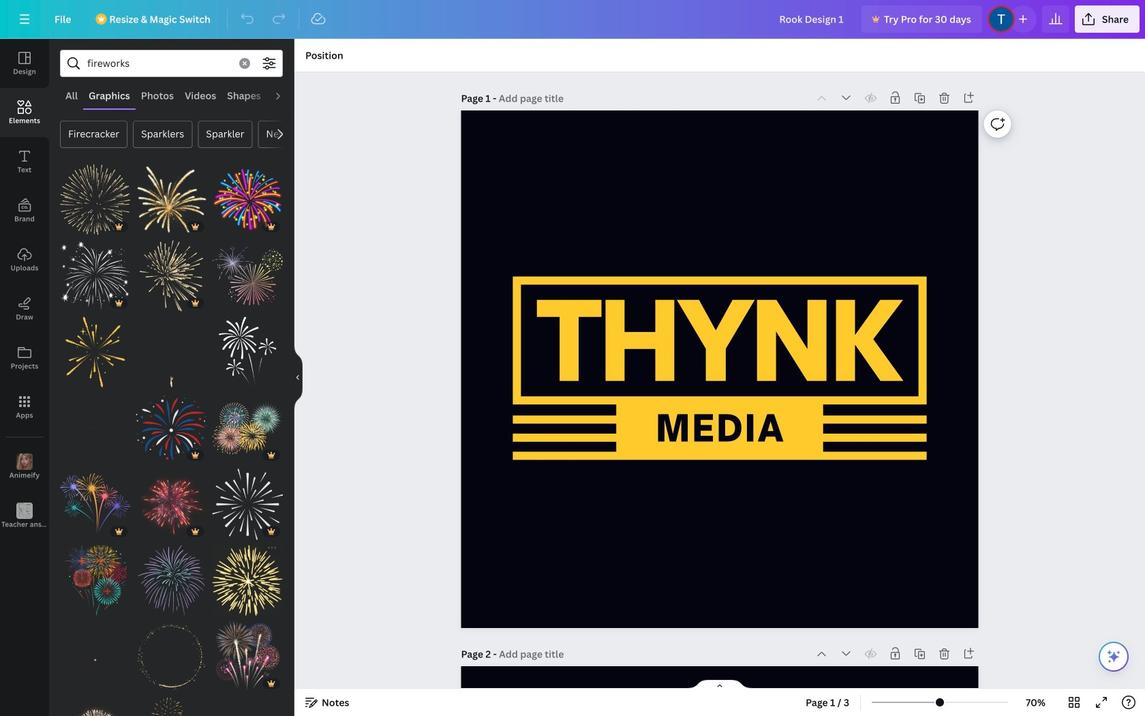 Task type: locate. For each thing, give the bounding box(es) containing it.
detailed storybook indian festival fireworks image
[[60, 545, 131, 616]]

0 vertical spatial fireworks image
[[60, 241, 131, 311]]

canva assistant image
[[1106, 649, 1123, 665]]

0 vertical spatial firework explosion illustration image
[[60, 164, 131, 235]]

gradient firework image
[[136, 545, 207, 616]]

fireworks image
[[60, 241, 131, 311], [212, 393, 283, 464]]

firework explosion illustration image
[[60, 164, 131, 235], [136, 241, 207, 311]]

1 horizontal spatial firework explosion illustration image
[[136, 241, 207, 311]]

1 vertical spatial firework explosion illustration image
[[136, 241, 207, 311]]

fireworks realistic isolated image
[[212, 621, 283, 692]]

4th of july firework image
[[136, 393, 207, 464]]

firework explosion watercolor image
[[60, 697, 131, 716]]

Search elements search field
[[87, 50, 231, 76]]

Page title text field
[[499, 91, 565, 105], [499, 647, 566, 661]]

main menu bar
[[0, 0, 1146, 39]]

0 horizontal spatial firework explosion illustration image
[[60, 164, 131, 235]]

burst contour fireworks firecracker explosion pattern image
[[212, 469, 283, 540]]

watercolor fireworks explosion image
[[136, 164, 207, 235]]

1 vertical spatial fireworks image
[[212, 393, 283, 464]]

group
[[60, 156, 131, 235], [136, 156, 207, 235], [212, 156, 283, 235], [60, 232, 131, 311], [136, 232, 207, 311], [212, 232, 283, 311], [212, 317, 283, 387], [136, 393, 207, 464], [212, 393, 283, 464], [60, 469, 131, 540], [136, 469, 207, 540], [212, 469, 283, 540], [212, 545, 283, 616], [60, 621, 131, 692], [136, 621, 207, 692], [212, 621, 283, 692], [264, 689, 280, 706], [60, 697, 131, 716], [136, 697, 207, 716]]



Task type: vqa. For each thing, say whether or not it's contained in the screenshot.
The Trash
no



Task type: describe. For each thing, give the bounding box(es) containing it.
Design title text field
[[769, 5, 857, 33]]

hide image
[[294, 345, 303, 410]]

firework image
[[136, 697, 207, 716]]

1 vertical spatial page title text field
[[499, 647, 566, 661]]

show pages image
[[687, 679, 753, 690]]

firework - new year element image
[[60, 469, 131, 540]]

subtle handdrawn ganesh chaturthi firework explosion image
[[212, 545, 283, 616]]

1 horizontal spatial fireworks image
[[212, 393, 283, 464]]

red firework explosion watercolor image
[[136, 469, 207, 540]]

side panel tab list
[[0, 39, 49, 541]]

0 vertical spatial page title text field
[[499, 91, 565, 105]]

0 horizontal spatial fireworks image
[[60, 241, 131, 311]]

textured monoline new year fireworks & frame firework image
[[60, 317, 131, 387]]

neon fireworks image
[[212, 164, 283, 235]]

glowing gradient nye various hand drawn group firework image
[[212, 241, 283, 311]]



